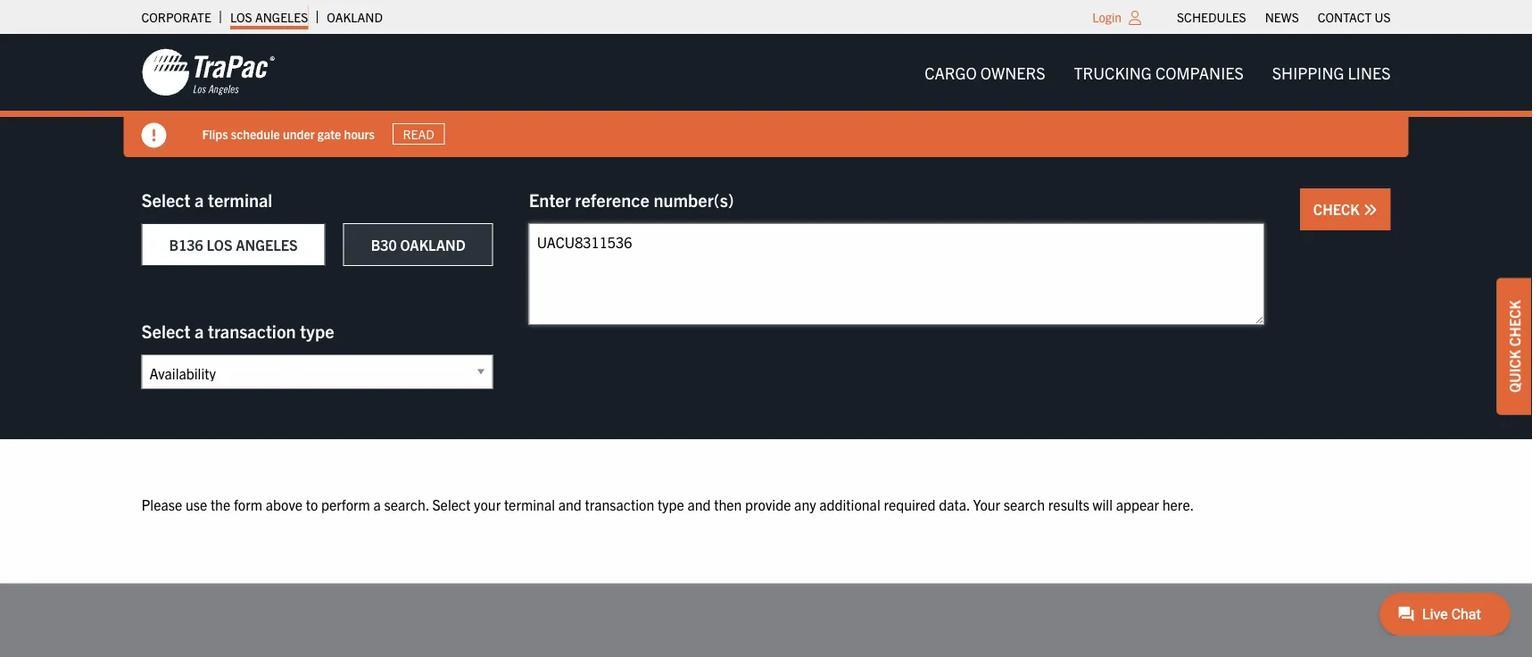 Task type: vqa. For each thing, say whether or not it's contained in the screenshot.
under
yes



Task type: locate. For each thing, give the bounding box(es) containing it.
1 horizontal spatial type
[[658, 495, 685, 513]]

flips
[[202, 126, 228, 142]]

2 vertical spatial select
[[432, 495, 471, 513]]

menu bar down light 'image'
[[911, 54, 1406, 90]]

shipping
[[1273, 62, 1345, 82]]

1 vertical spatial terminal
[[504, 495, 555, 513]]

please
[[142, 495, 182, 513]]

0 vertical spatial a
[[195, 188, 204, 210]]

a up b136
[[195, 188, 204, 210]]

cargo owners link
[[911, 54, 1060, 90]]

search
[[1004, 495, 1046, 513]]

contact us
[[1318, 9, 1391, 25]]

terminal
[[208, 188, 273, 210], [504, 495, 555, 513]]

menu bar up shipping
[[1168, 4, 1401, 29]]

oakland right b30
[[400, 236, 466, 254]]

2 and from the left
[[688, 495, 711, 513]]

form
[[234, 495, 263, 513]]

2 vertical spatial a
[[374, 495, 381, 513]]

shipping lines link
[[1259, 54, 1406, 90]]

footer
[[0, 584, 1533, 657]]

a for transaction
[[195, 319, 204, 342]]

check
[[1314, 200, 1364, 218], [1506, 300, 1524, 347]]

1 vertical spatial los
[[207, 236, 233, 254]]

los angeles link
[[230, 4, 308, 29]]

1 vertical spatial menu bar
[[911, 54, 1406, 90]]

1 vertical spatial type
[[658, 495, 685, 513]]

appear
[[1117, 495, 1160, 513]]

terminal right the your
[[504, 495, 555, 513]]

select for select a terminal
[[142, 188, 191, 210]]

b136 los angeles
[[169, 236, 298, 254]]

1 vertical spatial check
[[1506, 300, 1524, 347]]

0 vertical spatial angeles
[[255, 9, 308, 25]]

1 horizontal spatial terminal
[[504, 495, 555, 513]]

gate
[[318, 126, 341, 142]]

news link
[[1266, 4, 1300, 29]]

a down b136
[[195, 319, 204, 342]]

above
[[266, 495, 303, 513]]

select down b136
[[142, 319, 191, 342]]

1 vertical spatial select
[[142, 319, 191, 342]]

required
[[884, 495, 936, 513]]

angeles down select a terminal
[[236, 236, 298, 254]]

0 horizontal spatial check
[[1314, 200, 1364, 218]]

0 horizontal spatial and
[[559, 495, 582, 513]]

1 and from the left
[[559, 495, 582, 513]]

menu bar
[[1168, 4, 1401, 29], [911, 54, 1406, 90]]

oakland
[[327, 9, 383, 25], [400, 236, 466, 254]]

1 vertical spatial angeles
[[236, 236, 298, 254]]

angeles left oakland link at the left top
[[255, 9, 308, 25]]

0 vertical spatial select
[[142, 188, 191, 210]]

additional
[[820, 495, 881, 513]]

los angeles
[[230, 9, 308, 25]]

transaction
[[208, 319, 296, 342], [585, 495, 655, 513]]

0 horizontal spatial type
[[300, 319, 334, 342]]

select for select a transaction type
[[142, 319, 191, 342]]

select left the your
[[432, 495, 471, 513]]

and
[[559, 495, 582, 513], [688, 495, 711, 513]]

0 horizontal spatial oakland
[[327, 9, 383, 25]]

Enter reference number(s) text field
[[529, 223, 1265, 325]]

check button
[[1301, 188, 1391, 230]]

los
[[230, 9, 252, 25], [207, 236, 233, 254]]

contact
[[1318, 9, 1373, 25]]

select up b136
[[142, 188, 191, 210]]

a left search.
[[374, 495, 381, 513]]

your
[[974, 495, 1001, 513]]

los up los angeles image
[[230, 9, 252, 25]]

banner
[[0, 34, 1533, 157]]

trucking
[[1075, 62, 1152, 82]]

0 vertical spatial type
[[300, 319, 334, 342]]

1 vertical spatial a
[[195, 319, 204, 342]]

menu bar containing cargo owners
[[911, 54, 1406, 90]]

hours
[[344, 126, 375, 142]]

1 horizontal spatial and
[[688, 495, 711, 513]]

1 vertical spatial oakland
[[400, 236, 466, 254]]

b30
[[371, 236, 397, 254]]

schedule
[[231, 126, 280, 142]]

solid image
[[142, 123, 167, 148]]

type
[[300, 319, 334, 342], [658, 495, 685, 513]]

and right the your
[[559, 495, 582, 513]]

quick check link
[[1497, 278, 1533, 415]]

and left then
[[688, 495, 711, 513]]

0 vertical spatial check
[[1314, 200, 1364, 218]]

please use the form above to perform a search. select your terminal and transaction type and then provide any additional required data. your search results will appear here.
[[142, 495, 1195, 513]]

oakland right los angeles link
[[327, 9, 383, 25]]

terminal up b136 los angeles
[[208, 188, 273, 210]]

0 vertical spatial menu bar
[[1168, 4, 1401, 29]]

0 vertical spatial oakland
[[327, 9, 383, 25]]

read
[[403, 126, 435, 142]]

login link
[[1093, 9, 1122, 25]]

a for terminal
[[195, 188, 204, 210]]

1 horizontal spatial transaction
[[585, 495, 655, 513]]

0 vertical spatial terminal
[[208, 188, 273, 210]]

0 vertical spatial transaction
[[208, 319, 296, 342]]

corporate link
[[142, 4, 211, 29]]

b136
[[169, 236, 203, 254]]

under
[[283, 126, 315, 142]]

a
[[195, 188, 204, 210], [195, 319, 204, 342], [374, 495, 381, 513]]

angeles
[[255, 9, 308, 25], [236, 236, 298, 254]]

reference
[[575, 188, 650, 210]]

read link
[[393, 123, 445, 145]]

los right b136
[[207, 236, 233, 254]]

select a transaction type
[[142, 319, 334, 342]]

los angeles image
[[142, 47, 275, 97]]

select
[[142, 188, 191, 210], [142, 319, 191, 342], [432, 495, 471, 513]]



Task type: describe. For each thing, give the bounding box(es) containing it.
1 horizontal spatial oakland
[[400, 236, 466, 254]]

will
[[1093, 495, 1113, 513]]

here.
[[1163, 495, 1195, 513]]

data.
[[939, 495, 970, 513]]

1 horizontal spatial check
[[1506, 300, 1524, 347]]

trucking companies
[[1075, 62, 1244, 82]]

login
[[1093, 9, 1122, 25]]

solid image
[[1364, 203, 1378, 217]]

banner containing cargo owners
[[0, 34, 1533, 157]]

0 vertical spatial los
[[230, 9, 252, 25]]

check inside button
[[1314, 200, 1364, 218]]

0 horizontal spatial transaction
[[208, 319, 296, 342]]

companies
[[1156, 62, 1244, 82]]

the
[[211, 495, 231, 513]]

quick check
[[1506, 300, 1524, 393]]

flips schedule under gate hours
[[202, 126, 375, 142]]

trucking companies link
[[1060, 54, 1259, 90]]

contact us link
[[1318, 4, 1391, 29]]

news
[[1266, 9, 1300, 25]]

b30 oakland
[[371, 236, 466, 254]]

corporate
[[142, 9, 211, 25]]

quick
[[1506, 350, 1524, 393]]

any
[[795, 495, 817, 513]]

perform
[[321, 495, 370, 513]]

provide
[[746, 495, 791, 513]]

lines
[[1349, 62, 1391, 82]]

cargo owners
[[925, 62, 1046, 82]]

cargo
[[925, 62, 977, 82]]

light image
[[1129, 11, 1142, 25]]

schedules link
[[1178, 4, 1247, 29]]

shipping lines
[[1273, 62, 1391, 82]]

select a terminal
[[142, 188, 273, 210]]

number(s)
[[654, 188, 735, 210]]

owners
[[981, 62, 1046, 82]]

menu bar containing schedules
[[1168, 4, 1401, 29]]

1 vertical spatial transaction
[[585, 495, 655, 513]]

oakland link
[[327, 4, 383, 29]]

enter
[[529, 188, 571, 210]]

0 horizontal spatial terminal
[[208, 188, 273, 210]]

enter reference number(s)
[[529, 188, 735, 210]]

schedules
[[1178, 9, 1247, 25]]

results
[[1049, 495, 1090, 513]]

search.
[[384, 495, 429, 513]]

your
[[474, 495, 501, 513]]

to
[[306, 495, 318, 513]]

us
[[1375, 9, 1391, 25]]

use
[[186, 495, 207, 513]]

then
[[714, 495, 742, 513]]



